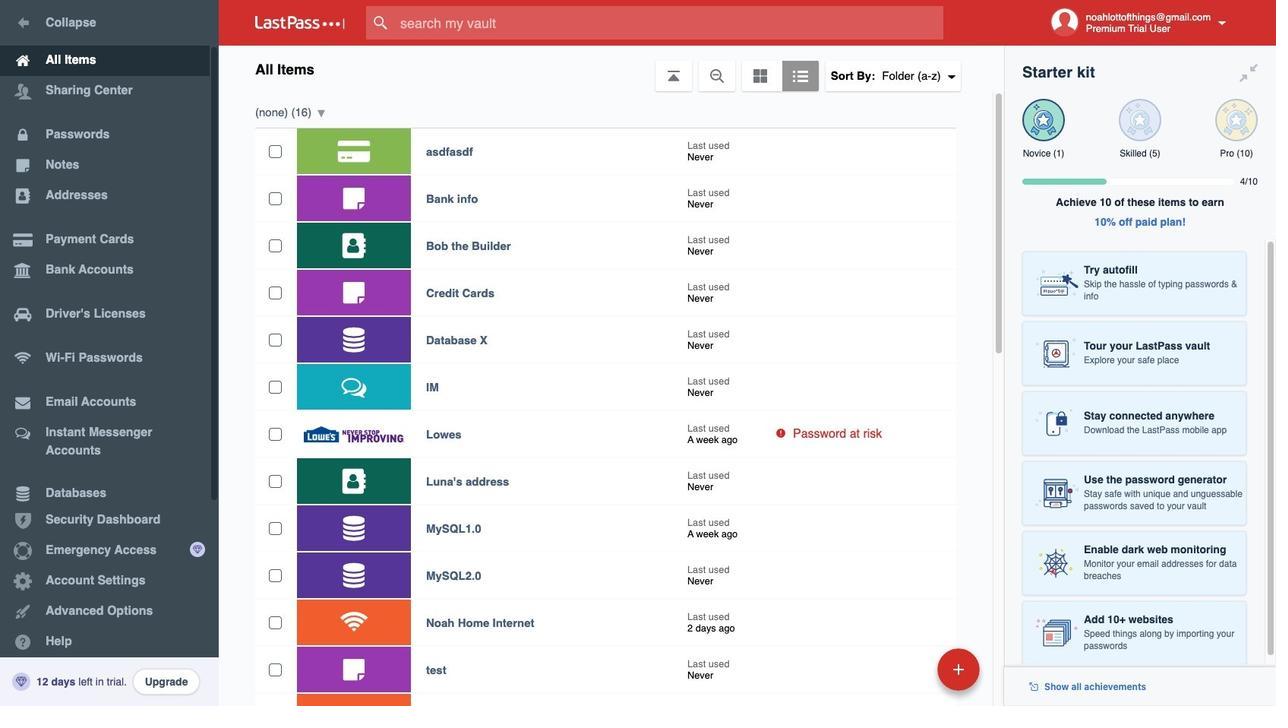 Task type: vqa. For each thing, say whether or not it's contained in the screenshot.
dialog
no



Task type: describe. For each thing, give the bounding box(es) containing it.
Search search field
[[366, 6, 974, 40]]

vault options navigation
[[219, 46, 1005, 91]]

lastpass image
[[255, 16, 345, 30]]

new item element
[[833, 648, 986, 691]]

main navigation navigation
[[0, 0, 219, 706]]



Task type: locate. For each thing, give the bounding box(es) containing it.
new item navigation
[[833, 644, 990, 706]]

search my vault text field
[[366, 6, 974, 40]]



